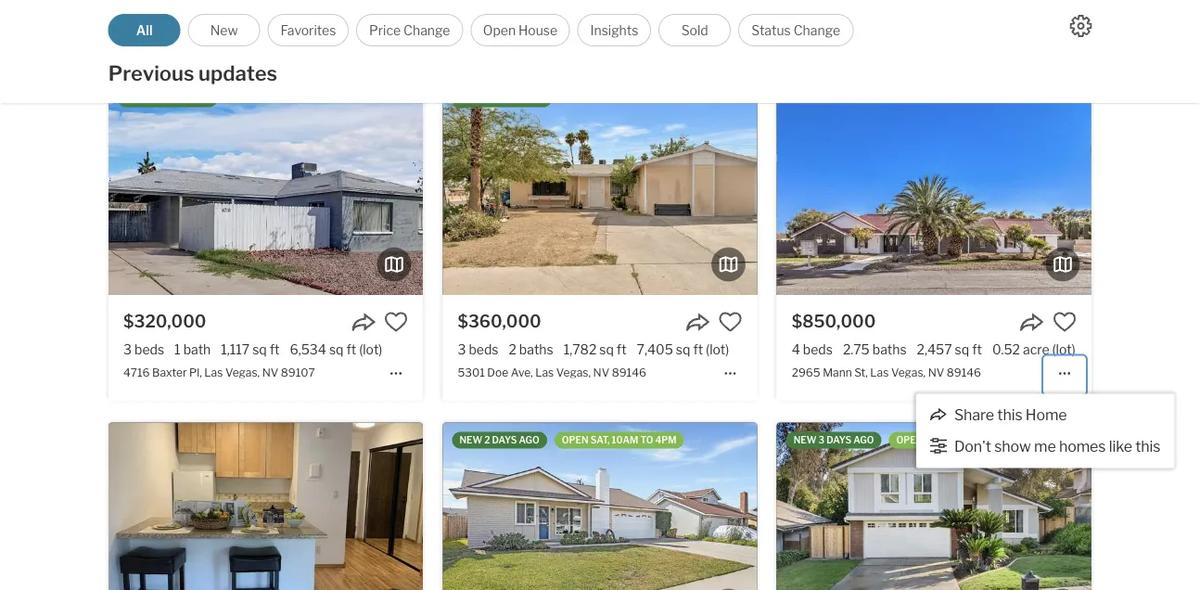 Task type: locate. For each thing, give the bounding box(es) containing it.
sq up insights
[[613, 0, 628, 16]]

2 down 5301
[[485, 435, 490, 446]]

sat,
[[591, 435, 610, 446], [925, 435, 945, 446]]

89146 for $360,000
[[612, 365, 647, 379]]

4 beds
[[792, 342, 833, 357]]

open
[[562, 435, 589, 446], [897, 435, 923, 446]]

1 change from the left
[[404, 22, 450, 38]]

open sat, 10am to 4pm
[[562, 435, 677, 446]]

0 horizontal spatial to
[[641, 435, 654, 446]]

this
[[998, 406, 1023, 424], [1136, 437, 1161, 455]]

favorite button image up 7,405 sq ft (lot)
[[719, 310, 743, 334]]

this right like
[[1136, 437, 1161, 455]]

4pm down share this home button
[[989, 435, 1010, 446]]

2 up "burbank" at the top of page
[[174, 0, 182, 16]]

1 favorite button checkbox from the left
[[384, 310, 408, 334]]

1 sat, from the left
[[591, 435, 610, 446]]

0 vertical spatial ave,
[[844, 24, 866, 38]]

this up 'show'
[[998, 406, 1023, 424]]

3 beds up 5301
[[458, 342, 499, 357]]

12pm
[[947, 435, 972, 446]]

1 horizontal spatial new 13 days ago
[[460, 93, 545, 104]]

mann
[[823, 365, 852, 379]]

doe right 5317 at the top right
[[821, 24, 842, 38]]

3.5 baths
[[509, 0, 565, 16]]

2 sat, from the left
[[925, 435, 945, 446]]

to right '12pm'
[[974, 435, 987, 446]]

sat, left 10am
[[591, 435, 610, 446]]

1 horizontal spatial ca
[[701, 24, 717, 38]]

ago down previous updates in the left top of the page
[[190, 93, 210, 104]]

2965
[[792, 365, 821, 379]]

2 favorite button image from the left
[[1053, 310, 1077, 334]]

change right "status"
[[794, 22, 841, 38]]

1 photo of 4716 baxter pl, las vegas, nv 89107 image from the left
[[109, 81, 423, 295]]

6,534
[[290, 342, 327, 357]]

new 13 days ago down the park
[[460, 93, 545, 104]]

ago for 1st photo of 5301 doe ave, las vegas, nv 89146 from left
[[524, 93, 545, 104]]

2 up 21520
[[123, 0, 131, 16]]

2 baths up the 5301 doe ave, las vegas, nv 89146 on the bottom of page
[[509, 342, 554, 357]]

1 horizontal spatial 4pm
[[989, 435, 1010, 446]]

favorite button image up "0.52 acre (lot)"
[[1053, 310, 1077, 334]]

2 horizontal spatial favorite button checkbox
[[1053, 310, 1077, 334]]

las for $850,000
[[871, 365, 889, 379]]

change
[[404, 22, 450, 38], [794, 22, 841, 38]]

Price Change radio
[[356, 14, 463, 46]]

open left 10am
[[562, 435, 589, 446]]

0 horizontal spatial open
[[562, 435, 589, 446]]

las right 5317 at the top right
[[869, 24, 887, 38]]

2,373 sq ft
[[576, 0, 640, 16]]

1 photo of 5301 doe ave, las vegas, nv 89146 image from the left
[[443, 81, 758, 295]]

2,373
[[576, 0, 611, 16]]

0 horizontal spatial ca
[[344, 24, 359, 38]]

3 up 4716
[[123, 342, 132, 357]]

0 horizontal spatial 2 baths
[[174, 0, 219, 16]]

new for second photo of 4716 baxter pl, las vegas, nv 89107 from right
[[125, 93, 148, 104]]

13 down 23500
[[485, 93, 495, 104]]

1 horizontal spatial 13
[[485, 93, 495, 104]]

open house
[[483, 22, 558, 38]]

2 to from the left
[[974, 435, 987, 446]]

ca
[[344, 24, 359, 38], [701, 24, 717, 38]]

dialog
[[917, 394, 1175, 468]]

3 beds up 4716
[[123, 342, 164, 357]]

option group containing all
[[108, 14, 854, 46]]

beds up 4716
[[135, 342, 164, 357]]

baths up 2965 mann st, las vegas, nv 89146
[[873, 342, 907, 357]]

10am
[[612, 435, 639, 446]]

2,457
[[917, 342, 952, 357]]

23500 park sorrento unit d23, calabasas, ca 91302
[[458, 24, 754, 38]]

las right pl, at left bottom
[[204, 365, 223, 379]]

ft left the 7,405
[[617, 342, 627, 357]]

share this home
[[955, 406, 1067, 424]]

0 horizontal spatial 4pm
[[655, 435, 677, 446]]

21520 burbank blvd #120, woodland hills, ca 91367
[[123, 24, 396, 38]]

(lot)
[[359, 342, 383, 357], [706, 342, 729, 357], [1053, 342, 1076, 357]]

2 ca from the left
[[701, 24, 717, 38]]

2 photo of 2965 mann st, las vegas, nv 89146 image from the left
[[1092, 81, 1201, 295]]

sq right 1,782
[[600, 342, 614, 357]]

ago down the 5301 doe ave, las vegas, nv 89146 on the bottom of page
[[519, 435, 540, 446]]

1 to from the left
[[641, 435, 654, 446]]

2 new 13 days ago from the left
[[460, 93, 545, 104]]

3 up 5301
[[458, 342, 466, 357]]

new 13 days ago down previous
[[125, 93, 210, 104]]

ca for 2,373 sq ft
[[701, 24, 717, 38]]

1 horizontal spatial sat,
[[925, 435, 945, 446]]

open for open sat, 10am to 4pm
[[562, 435, 589, 446]]

(lot) for $360,000
[[706, 342, 729, 357]]

1 13 from the left
[[150, 93, 161, 104]]

0 horizontal spatial favorite button checkbox
[[384, 310, 408, 334]]

beds
[[134, 0, 164, 16], [469, 0, 499, 16], [803, 0, 833, 16], [135, 342, 164, 357], [469, 342, 499, 357], [803, 342, 833, 357]]

1 vertical spatial doe
[[487, 365, 509, 379]]

photo of 2860 treeview pl, fullerton, ca 92835 image
[[777, 423, 1092, 590], [1092, 423, 1201, 590]]

new 13 days ago
[[125, 93, 210, 104], [460, 93, 545, 104]]

ft right 6,534
[[347, 342, 356, 357]]

baths up the 5301 doe ave, las vegas, nv 89146 on the bottom of page
[[519, 342, 554, 357]]

1 horizontal spatial open
[[897, 435, 923, 446]]

sq right the 7,405
[[676, 342, 691, 357]]

favorite button checkbox
[[384, 310, 408, 334], [719, 310, 743, 334], [1053, 310, 1077, 334]]

7,405
[[637, 342, 673, 357]]

status change
[[752, 22, 841, 38]]

0 horizontal spatial change
[[404, 22, 450, 38]]

1 horizontal spatial ave,
[[844, 24, 866, 38]]

ave, for 5301
[[511, 365, 533, 379]]

910
[[229, 0, 252, 16]]

3
[[458, 0, 466, 16], [792, 0, 800, 16], [123, 342, 132, 357], [458, 342, 466, 357], [819, 435, 825, 446]]

sorrento
[[529, 24, 591, 38]]

ca left 91302
[[701, 24, 717, 38]]

new
[[125, 93, 148, 104], [460, 93, 483, 104], [460, 435, 483, 446], [794, 435, 817, 446]]

days down the park
[[497, 93, 522, 104]]

doe
[[821, 24, 842, 38], [487, 365, 509, 379]]

2965 mann st, las vegas, nv 89146
[[792, 365, 982, 379]]

sq right 6,534
[[329, 342, 344, 357]]

0 horizontal spatial favorite button image
[[719, 310, 743, 334]]

(lot) right the 7,405
[[706, 342, 729, 357]]

open left '12pm'
[[897, 435, 923, 446]]

home
[[1026, 406, 1067, 424]]

1,782 sq ft
[[564, 342, 627, 357]]

4pm right 10am
[[655, 435, 677, 446]]

d23,
[[617, 24, 641, 38]]

like
[[1109, 437, 1133, 455]]

(lot) right 6,534
[[359, 342, 383, 357]]

sq right 1,117
[[253, 342, 267, 357]]

calabasas,
[[644, 24, 699, 38]]

3 down 2965
[[819, 435, 825, 446]]

all
[[136, 22, 153, 38]]

ago down house
[[524, 93, 545, 104]]

4
[[792, 342, 801, 357]]

1 horizontal spatial 2 baths
[[509, 342, 554, 357]]

2 (lot) from the left
[[706, 342, 729, 357]]

3 beds for 1,117 sq ft
[[123, 342, 164, 357]]

ft
[[272, 0, 282, 16], [631, 0, 640, 16], [270, 342, 280, 357], [347, 342, 356, 357], [617, 342, 627, 357], [693, 342, 703, 357], [972, 342, 982, 357]]

baths up house
[[531, 0, 565, 16]]

photo of 590 candlewood st, brea, ca 92821 image
[[443, 423, 758, 590], [757, 423, 1072, 590]]

2 horizontal spatial (lot)
[[1053, 342, 1076, 357]]

3 favorite button checkbox from the left
[[1053, 310, 1077, 334]]

photo of 2965 mann st, las vegas, nv 89146 image
[[777, 81, 1092, 295], [1092, 81, 1201, 295]]

2 open from the left
[[897, 435, 923, 446]]

New radio
[[188, 14, 260, 46]]

5317 doe ave, las vegas, nv 89146
[[792, 24, 980, 38]]

2 baths up "burbank" at the top of page
[[174, 0, 219, 16]]

4716 baxter pl, las vegas, nv 89107
[[123, 365, 315, 379]]

baths for 2,457 sq ft
[[873, 342, 907, 357]]

89146 for $850,000
[[947, 365, 982, 379]]

3 beds for 1,782 sq ft
[[458, 342, 499, 357]]

1 open from the left
[[562, 435, 589, 446]]

new down 5301
[[460, 435, 483, 446]]

ave, for 5317
[[844, 24, 866, 38]]

3 beds up 23500
[[458, 0, 499, 16]]

23500
[[458, 24, 494, 38]]

ft left 0.52
[[972, 342, 982, 357]]

2 baths for 1,782 sq ft
[[509, 342, 554, 357]]

7,405 sq ft (lot)
[[637, 342, 729, 357]]

beds for 2,373 sq ft
[[469, 0, 499, 16]]

2 4pm from the left
[[989, 435, 1010, 446]]

new 13 days ago for $360,000
[[460, 93, 545, 104]]

ft right the 7,405
[[693, 342, 703, 357]]

change for price change
[[404, 22, 450, 38]]

baths up blvd
[[185, 0, 219, 16]]

beds up 5301
[[469, 342, 499, 357]]

2 change from the left
[[794, 22, 841, 38]]

3 up 23500
[[458, 0, 466, 16]]

0 horizontal spatial sat,
[[591, 435, 610, 446]]

sat, for 12pm
[[925, 435, 945, 446]]

las down the '$360,000'
[[536, 365, 554, 379]]

new down 2965
[[794, 435, 817, 446]]

new down previous
[[125, 93, 148, 104]]

beds for 910 sq ft
[[134, 0, 164, 16]]

2 baths up 5317 doe ave, las vegas, nv 89146
[[843, 0, 888, 16]]

0 horizontal spatial doe
[[487, 365, 509, 379]]

photo of 22100 burbank blvd unit 350f, los angeles, ca 91367 image
[[109, 423, 423, 590], [423, 423, 738, 590]]

sq right the 910
[[255, 0, 270, 16]]

1 photo of 22100 burbank blvd unit 350f, los angeles, ca 91367 image from the left
[[109, 423, 423, 590]]

ave, right 5317 at the top right
[[844, 24, 866, 38]]

1 horizontal spatial favorite button image
[[1053, 310, 1077, 334]]

91367
[[362, 24, 396, 38]]

beds for 2,457 sq ft
[[803, 342, 833, 357]]

0 horizontal spatial new 13 days ago
[[125, 93, 210, 104]]

beds up 23500
[[469, 0, 499, 16]]

ca for 910 sq ft
[[344, 24, 359, 38]]

nv
[[927, 24, 943, 38], [262, 365, 279, 379], [593, 365, 610, 379], [928, 365, 945, 379]]

0 horizontal spatial 13
[[150, 93, 161, 104]]

beds right 4
[[803, 342, 833, 357]]

ca right hills,
[[344, 24, 359, 38]]

las
[[869, 24, 887, 38], [204, 365, 223, 379], [536, 365, 554, 379], [871, 365, 889, 379]]

ave,
[[844, 24, 866, 38], [511, 365, 533, 379]]

sat, left '12pm'
[[925, 435, 945, 446]]

ft for 6,534 sq ft (lot)
[[347, 342, 356, 357]]

1 horizontal spatial favorite button checkbox
[[719, 310, 743, 334]]

sq right '2,457'
[[955, 342, 970, 357]]

0 horizontal spatial this
[[998, 406, 1023, 424]]

(lot) right acre
[[1053, 342, 1076, 357]]

1 horizontal spatial change
[[794, 22, 841, 38]]

photo of 4716 baxter pl, las vegas, nv 89107 image
[[109, 81, 423, 295], [423, 81, 738, 295]]

ago
[[190, 93, 210, 104], [524, 93, 545, 104], [519, 435, 540, 446], [854, 435, 874, 446]]

beds up all
[[134, 0, 164, 16]]

to right 10am
[[641, 435, 654, 446]]

favorite button image
[[719, 310, 743, 334], [1053, 310, 1077, 334]]

1 horizontal spatial (lot)
[[706, 342, 729, 357]]

3 beds up 5317 at the top right
[[792, 0, 833, 16]]

las right st,
[[871, 365, 889, 379]]

change right price
[[404, 22, 450, 38]]

3 beds
[[458, 0, 499, 16], [792, 0, 833, 16], [123, 342, 164, 357], [458, 342, 499, 357]]

1 new 13 days ago from the left
[[125, 93, 210, 104]]

ago down st,
[[854, 435, 874, 446]]

ft left 6,534
[[270, 342, 280, 357]]

ft for 1,117 sq ft
[[270, 342, 280, 357]]

ft for 1,782 sq ft
[[617, 342, 627, 357]]

0 vertical spatial this
[[998, 406, 1023, 424]]

park
[[497, 24, 527, 38]]

show
[[995, 437, 1031, 455]]

favorite button checkbox for $850,000
[[1053, 310, 1077, 334]]

2 favorite button checkbox from the left
[[719, 310, 743, 334]]

sq
[[255, 0, 270, 16], [613, 0, 628, 16], [253, 342, 267, 357], [329, 342, 344, 357], [600, 342, 614, 357], [676, 342, 691, 357], [955, 342, 970, 357]]

910 sq ft
[[229, 0, 282, 16]]

0 horizontal spatial (lot)
[[359, 342, 383, 357]]

vegas,
[[890, 24, 924, 38], [225, 365, 260, 379], [556, 365, 591, 379], [891, 365, 926, 379]]

ft up woodland
[[272, 0, 282, 16]]

1 horizontal spatial this
[[1136, 437, 1161, 455]]

ave, right 5301
[[511, 365, 533, 379]]

las for $360,000
[[536, 365, 554, 379]]

0 horizontal spatial ave,
[[511, 365, 533, 379]]

to for 10am
[[641, 435, 654, 446]]

13 down previous
[[150, 93, 161, 104]]

new down 23500
[[460, 93, 483, 104]]

baths for 910 sq ft
[[185, 0, 219, 16]]

photo of 5301 doe ave, las vegas, nv 89146 image
[[443, 81, 758, 295], [757, 81, 1072, 295]]

Favorites radio
[[268, 14, 349, 46]]

Open House radio
[[471, 14, 570, 46]]

1 favorite button image from the left
[[719, 310, 743, 334]]

doe right 5301
[[487, 365, 509, 379]]

sat, for 10am
[[591, 435, 610, 446]]

3 for 2,373 sq ft
[[458, 0, 466, 16]]

1 vertical spatial ave,
[[511, 365, 533, 379]]

0 vertical spatial doe
[[821, 24, 842, 38]]

ft up the d23,
[[631, 0, 640, 16]]

4pm
[[655, 435, 677, 446], [989, 435, 1010, 446]]

2 baths
[[174, 0, 219, 16], [843, 0, 888, 16], [509, 342, 554, 357]]

insights
[[590, 22, 639, 38]]

1 ca from the left
[[344, 24, 359, 38]]

2 13 from the left
[[485, 93, 495, 104]]

ft for 2,373 sq ft
[[631, 0, 640, 16]]

1 4pm from the left
[[655, 435, 677, 446]]

1 horizontal spatial doe
[[821, 24, 842, 38]]

89146
[[945, 24, 980, 38], [612, 365, 647, 379], [947, 365, 982, 379]]

bath
[[183, 342, 211, 357]]

to
[[641, 435, 654, 446], [974, 435, 987, 446]]

don't show me homes like this button
[[930, 437, 1162, 455]]

13 for $360,000
[[485, 93, 495, 104]]

1 horizontal spatial to
[[974, 435, 987, 446]]

1 (lot) from the left
[[359, 342, 383, 357]]

option group
[[108, 14, 854, 46]]

homes
[[1059, 437, 1106, 455]]

2 photo of 590 candlewood st, brea, ca 92821 image from the left
[[757, 423, 1072, 590]]

2.75 baths
[[843, 342, 907, 357]]



Task type: vqa. For each thing, say whether or not it's contained in the screenshot.
first 'PHOTO OF 2965 MANN ST, LAS VEGAS, NV 89146' from left
yes



Task type: describe. For each thing, give the bounding box(es) containing it.
0.52
[[993, 342, 1021, 357]]

new for 1st photo of 5301 doe ave, las vegas, nv 89146 from left
[[460, 93, 483, 104]]

share
[[955, 406, 995, 424]]

sq for 1,117
[[253, 342, 267, 357]]

sq for 2,373
[[613, 0, 628, 16]]

91302
[[720, 24, 754, 38]]

(lot) for $320,000
[[359, 342, 383, 357]]

2,457 sq ft
[[917, 342, 982, 357]]

sq for 7,405
[[676, 342, 691, 357]]

3 up status change
[[792, 0, 800, 16]]

share this home button
[[930, 406, 1068, 424]]

st,
[[855, 365, 868, 379]]

1,117 sq ft
[[221, 342, 280, 357]]

previous
[[108, 61, 194, 86]]

previous updates
[[108, 61, 277, 86]]

3 for 1,782 sq ft
[[458, 342, 466, 357]]

2.75
[[843, 342, 870, 357]]

ft for 2,457 sq ft
[[972, 342, 982, 357]]

to for 12pm
[[974, 435, 987, 446]]

1 photo of 2965 mann st, las vegas, nv 89146 image from the left
[[777, 81, 1092, 295]]

sq for 2,457
[[955, 342, 970, 357]]

3 (lot) from the left
[[1053, 342, 1076, 357]]

2 photo of 2860 treeview pl, fullerton, ca 92835 image from the left
[[1092, 423, 1201, 590]]

13 for $320,000
[[150, 93, 161, 104]]

$850,000
[[792, 311, 876, 331]]

sold
[[682, 22, 709, 38]]

pl,
[[189, 365, 202, 379]]

don't
[[955, 437, 992, 455]]

acre
[[1023, 342, 1050, 357]]

sq for 910
[[255, 0, 270, 16]]

2 photo of 4716 baxter pl, las vegas, nv 89107 image from the left
[[423, 81, 738, 295]]

unit
[[593, 24, 615, 38]]

me
[[1035, 437, 1056, 455]]

new 13 days ago for $320,000
[[125, 93, 210, 104]]

updates
[[199, 61, 277, 86]]

burbank
[[159, 24, 203, 38]]

1
[[175, 342, 181, 357]]

doe for 5301
[[487, 365, 509, 379]]

favorite button checkbox for $320,000
[[384, 310, 408, 334]]

woodland
[[262, 24, 315, 38]]

price change
[[369, 22, 450, 38]]

days down the 5301 doe ave, las vegas, nv 89146 on the bottom of page
[[492, 435, 517, 446]]

ago for 1st photo of 2860 treeview pl, fullerton, ca 92835 from left
[[854, 435, 874, 446]]

new 2 days ago
[[460, 435, 540, 446]]

2 baths for 910 sq ft
[[174, 0, 219, 16]]

1 photo of 590 candlewood st, brea, ca 92821 image from the left
[[443, 423, 758, 590]]

new
[[210, 22, 238, 38]]

vegas, for $360,000
[[556, 365, 591, 379]]

ft for 7,405 sq ft (lot)
[[693, 342, 703, 357]]

baxter
[[152, 365, 187, 379]]

3 beds for 2,373 sq ft
[[458, 0, 499, 16]]

beds for 1,782 sq ft
[[469, 342, 499, 357]]

5301
[[458, 365, 485, 379]]

house
[[519, 22, 558, 38]]

Sold radio
[[659, 14, 731, 46]]

6,534 sq ft (lot)
[[290, 342, 383, 357]]

1 photo of 2860 treeview pl, fullerton, ca 92835 image from the left
[[777, 423, 1092, 590]]

change for status change
[[794, 22, 841, 38]]

favorite button image for $850,000
[[1053, 310, 1077, 334]]

$360,000
[[458, 311, 542, 331]]

favorite button image for $360,000
[[719, 310, 743, 334]]

new for 1st photo of 2860 treeview pl, fullerton, ca 92835 from left
[[794, 435, 817, 446]]

4pm for open sat, 12pm to 4pm
[[989, 435, 1010, 446]]

beds up 5317 at the top right
[[803, 0, 833, 16]]

2 horizontal spatial 2 baths
[[843, 0, 888, 16]]

$320,000
[[123, 311, 206, 331]]

ft for 910 sq ft
[[272, 0, 282, 16]]

5317
[[792, 24, 818, 38]]

favorite button checkbox for $360,000
[[719, 310, 743, 334]]

vegas, for $850,000
[[891, 365, 926, 379]]

status
[[752, 22, 791, 38]]

nv for $320,000
[[262, 365, 279, 379]]

days down previous updates in the left top of the page
[[163, 93, 188, 104]]

Insights radio
[[578, 14, 651, 46]]

sq for 1,782
[[600, 342, 614, 357]]

Status Change radio
[[739, 14, 854, 46]]

21520
[[123, 24, 157, 38]]

4716
[[123, 365, 150, 379]]

hills,
[[317, 24, 341, 38]]

dialog containing share this home
[[917, 394, 1175, 468]]

2 beds
[[123, 0, 164, 16]]

nv for $360,000
[[593, 365, 610, 379]]

doe for 5317
[[821, 24, 842, 38]]

sq for 6,534
[[329, 342, 344, 357]]

nv for $850,000
[[928, 365, 945, 379]]

2 up 5317 doe ave, las vegas, nv 89146
[[843, 0, 851, 16]]

1 vertical spatial this
[[1136, 437, 1161, 455]]

3 for 1,117 sq ft
[[123, 342, 132, 357]]

favorite button image
[[384, 310, 408, 334]]

2 photo of 22100 burbank blvd unit 350f, los angeles, ca 91367 image from the left
[[423, 423, 738, 590]]

baths up 5317 doe ave, las vegas, nv 89146
[[854, 0, 888, 16]]

open sat, 12pm to 4pm
[[897, 435, 1010, 446]]

blvd
[[206, 24, 229, 38]]

3.5
[[509, 0, 528, 16]]

baths for 2,373 sq ft
[[531, 0, 565, 16]]

favorites
[[281, 22, 336, 38]]

baths for 1,782 sq ft
[[519, 342, 554, 357]]

ago for second photo of 4716 baxter pl, las vegas, nv 89107 from right
[[190, 93, 210, 104]]

#120,
[[231, 24, 260, 38]]

vegas, for $320,000
[[225, 365, 260, 379]]

2 down the '$360,000'
[[509, 342, 517, 357]]

All radio
[[108, 14, 181, 46]]

price
[[369, 22, 401, 38]]

1 bath
[[175, 342, 211, 357]]

1,782
[[564, 342, 597, 357]]

don't show me homes like this
[[955, 437, 1161, 455]]

new 3 days ago
[[794, 435, 874, 446]]

2 photo of 5301 doe ave, las vegas, nv 89146 image from the left
[[757, 81, 1072, 295]]

open
[[483, 22, 516, 38]]

89107
[[281, 365, 315, 379]]

0.52 acre (lot)
[[993, 342, 1076, 357]]

5301 doe ave, las vegas, nv 89146
[[458, 365, 647, 379]]

1,117
[[221, 342, 250, 357]]

open for open sat, 12pm to 4pm
[[897, 435, 923, 446]]

4pm for open sat, 10am to 4pm
[[655, 435, 677, 446]]

days down mann
[[827, 435, 852, 446]]

beds for 1,117 sq ft
[[135, 342, 164, 357]]

las for $320,000
[[204, 365, 223, 379]]



